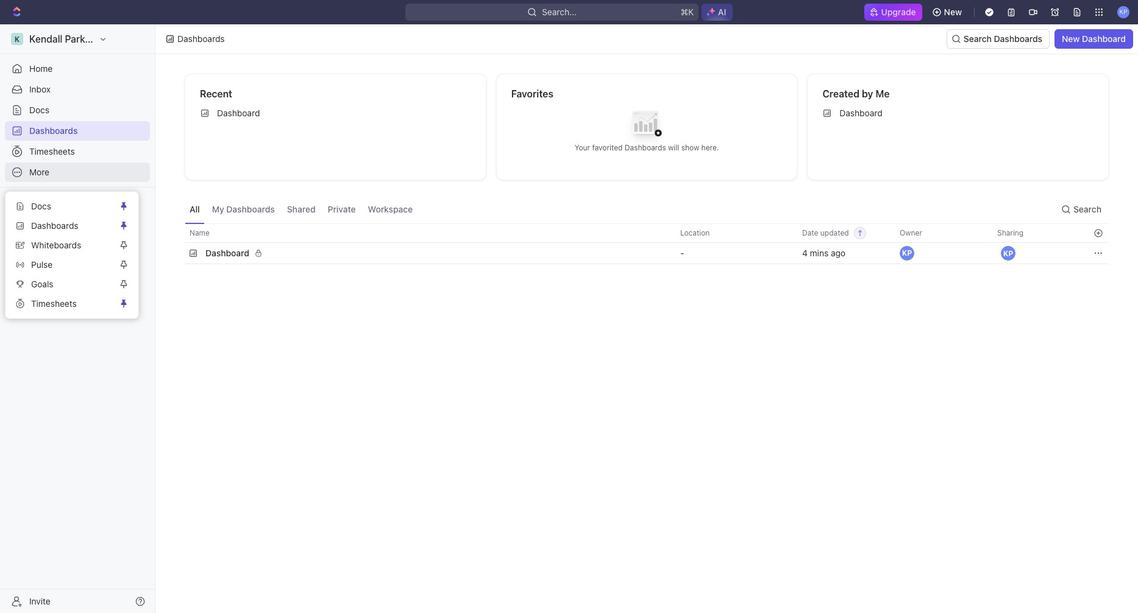 Task type: describe. For each thing, give the bounding box(es) containing it.
ago
[[831, 248, 846, 258]]

dashboard inside 'button'
[[205, 248, 249, 258]]

sharing
[[997, 229, 1024, 238]]

workspace
[[368, 204, 413, 214]]

dashboard link for recent
[[195, 104, 481, 123]]

tree inside sidebar navigation
[[5, 233, 150, 315]]

all button
[[185, 195, 205, 224]]

upgrade link
[[864, 4, 922, 21]]

goals
[[31, 279, 53, 290]]

my dashboards
[[212, 204, 275, 214]]

more
[[29, 167, 49, 177]]

1 vertical spatial docs link
[[10, 197, 116, 216]]

sidebar navigation
[[0, 24, 155, 614]]

me
[[876, 88, 890, 99]]

location
[[680, 229, 710, 238]]

dashboards inside button
[[226, 204, 275, 214]]

new dashboard button
[[1055, 29, 1133, 49]]

my
[[212, 204, 224, 214]]

timesheets inside sidebar navigation
[[29, 146, 75, 157]]

date updated
[[802, 229, 849, 238]]

private button
[[323, 195, 361, 224]]

search...
[[542, 7, 577, 17]]

0 vertical spatial timesheets link
[[5, 142, 150, 162]]

-
[[680, 248, 684, 258]]

4
[[802, 248, 808, 258]]

kp inside button
[[1003, 249, 1013, 258]]

owner
[[900, 229, 922, 238]]

shared
[[287, 204, 316, 214]]

shared button
[[282, 195, 320, 224]]

new for new dashboard
[[1062, 34, 1080, 44]]

search dashboards
[[964, 34, 1042, 44]]

1 vertical spatial timesheets link
[[10, 294, 116, 314]]

dashboard link for created by me
[[818, 104, 1103, 123]]

no favorited dashboards image
[[622, 101, 671, 150]]

goals link
[[10, 275, 116, 294]]

tab list containing all
[[185, 195, 418, 224]]

dashboards inside "button"
[[994, 34, 1042, 44]]

show
[[681, 143, 699, 152]]

name
[[190, 229, 210, 238]]

pulse link
[[10, 255, 116, 275]]

0 vertical spatial dashboards link
[[5, 121, 150, 141]]

updated
[[820, 229, 849, 238]]

workspace button
[[363, 195, 418, 224]]

pulse
[[31, 260, 53, 270]]

⌘k
[[680, 7, 694, 17]]

more button
[[5, 163, 150, 182]]



Task type: locate. For each thing, give the bounding box(es) containing it.
search
[[964, 34, 992, 44], [1073, 204, 1102, 214]]

1 vertical spatial search
[[1073, 204, 1102, 214]]

dashboards link
[[5, 121, 150, 141], [10, 216, 116, 236]]

created by me
[[823, 88, 890, 99]]

docs up "spaces"
[[31, 201, 51, 212]]

row up -
[[185, 224, 1109, 243]]

1 horizontal spatial new
[[1062, 34, 1080, 44]]

dashboard button
[[188, 241, 666, 266]]

kp down sharing on the top of the page
[[1003, 249, 1013, 258]]

timesheets link
[[5, 142, 150, 162], [10, 294, 116, 314]]

tab list
[[185, 195, 418, 224]]

1 kendall parks, , element from the left
[[900, 246, 914, 261]]

search inside button
[[1073, 204, 1102, 214]]

timesheets down goals link
[[31, 299, 77, 309]]

0 vertical spatial docs
[[29, 105, 49, 115]]

favorites inside button
[[10, 198, 42, 207]]

whiteboards link
[[10, 236, 116, 255]]

here.
[[701, 143, 719, 152]]

recent
[[200, 88, 232, 99]]

4 mins ago
[[802, 248, 846, 258]]

dashboards
[[177, 34, 225, 44], [994, 34, 1042, 44], [29, 126, 78, 136], [625, 143, 666, 152], [226, 204, 275, 214], [31, 221, 78, 231]]

1 horizontal spatial favorites
[[511, 88, 553, 99]]

1 vertical spatial new
[[1062, 34, 1080, 44]]

1 vertical spatial docs
[[31, 201, 51, 212]]

1 vertical spatial favorites
[[10, 198, 42, 207]]

kendall parks, , element down sharing on the top of the page
[[1001, 246, 1016, 261]]

your favorited dashboards will show here.
[[575, 143, 719, 152]]

1 horizontal spatial kp
[[1003, 249, 1013, 258]]

2 row from the top
[[185, 241, 1109, 266]]

your
[[575, 143, 590, 152]]

1 vertical spatial timesheets
[[31, 299, 77, 309]]

0 vertical spatial search
[[964, 34, 992, 44]]

all
[[190, 204, 200, 214]]

0 vertical spatial new
[[944, 7, 962, 17]]

new button
[[927, 2, 969, 22]]

by
[[862, 88, 873, 99]]

0 horizontal spatial new
[[944, 7, 962, 17]]

dashboards link down inbox link
[[5, 121, 150, 141]]

mins
[[810, 248, 829, 258]]

1 row from the top
[[185, 224, 1109, 243]]

favorites button
[[5, 195, 54, 210]]

1 kp from the left
[[902, 249, 912, 258]]

row containing name
[[185, 224, 1109, 243]]

0 horizontal spatial kendall parks, , element
[[900, 246, 914, 261]]

docs for the bottommost docs link
[[31, 201, 51, 212]]

1 vertical spatial dashboards link
[[10, 216, 116, 236]]

docs link down inbox link
[[5, 101, 150, 120]]

home
[[29, 63, 53, 74]]

new dashboard
[[1062, 34, 1126, 44]]

timesheets up more
[[29, 146, 75, 157]]

row down location
[[185, 241, 1109, 266]]

row containing dashboard
[[185, 241, 1109, 266]]

2 kendall parks, , element from the left
[[1001, 246, 1016, 261]]

whiteboards
[[31, 240, 81, 251]]

docs down inbox
[[29, 105, 49, 115]]

kp button
[[997, 243, 1019, 265]]

0 vertical spatial favorites
[[511, 88, 553, 99]]

kendall parks, , element down "owner"
[[900, 246, 914, 261]]

1 horizontal spatial search
[[1073, 204, 1102, 214]]

table containing dashboard
[[185, 224, 1109, 266]]

date
[[802, 229, 818, 238]]

timesheets link down goals
[[10, 294, 116, 314]]

docs link
[[5, 101, 150, 120], [10, 197, 116, 216]]

docs for top docs link
[[29, 105, 49, 115]]

home link
[[5, 59, 150, 79]]

new
[[944, 7, 962, 17], [1062, 34, 1080, 44]]

timesheets
[[29, 146, 75, 157], [31, 299, 77, 309]]

dashboard
[[1082, 34, 1126, 44], [217, 108, 260, 118], [840, 108, 883, 118], [205, 248, 249, 258]]

invite
[[29, 596, 50, 607]]

kp
[[902, 249, 912, 258], [1003, 249, 1013, 258]]

inbox link
[[5, 80, 150, 99]]

private
[[328, 204, 356, 214]]

0 horizontal spatial favorites
[[10, 198, 42, 207]]

search for search
[[1073, 204, 1102, 214]]

favorited
[[592, 143, 623, 152]]

kendall parks, , element
[[900, 246, 914, 261], [1001, 246, 1016, 261]]

0 horizontal spatial kp
[[902, 249, 912, 258]]

search dashboards button
[[947, 29, 1050, 49]]

dashboards link up whiteboards
[[10, 216, 116, 236]]

0 vertical spatial timesheets
[[29, 146, 75, 157]]

row
[[185, 224, 1109, 243], [185, 241, 1109, 266]]

my dashboards button
[[207, 195, 280, 224]]

dashboard link inside the dashboard 'button'
[[205, 248, 249, 258]]

table
[[185, 224, 1109, 266]]

favorites
[[511, 88, 553, 99], [10, 198, 42, 207]]

docs link down more dropdown button
[[10, 197, 116, 216]]

dashboards inside sidebar navigation
[[29, 126, 78, 136]]

inbox
[[29, 84, 51, 94]]

dashboard inside button
[[1082, 34, 1126, 44]]

tree
[[5, 233, 150, 315]]

dashboard link
[[195, 104, 481, 123], [818, 104, 1103, 123], [205, 248, 249, 258]]

0 vertical spatial docs link
[[5, 101, 150, 120]]

1 horizontal spatial kendall parks, , element
[[1001, 246, 1016, 261]]

docs
[[29, 105, 49, 115], [31, 201, 51, 212]]

search button
[[1056, 200, 1109, 219]]

docs inside sidebar navigation
[[29, 105, 49, 115]]

2 kp from the left
[[1003, 249, 1013, 258]]

kp down "owner"
[[902, 249, 912, 258]]

upgrade
[[881, 7, 916, 17]]

kendall parks, , element inside kp button
[[1001, 246, 1016, 261]]

timesheets link up more dropdown button
[[5, 142, 150, 162]]

will
[[668, 143, 679, 152]]

date updated button
[[795, 224, 873, 243]]

spaces
[[10, 218, 36, 227]]

search inside "button"
[[964, 34, 992, 44]]

created
[[823, 88, 860, 99]]

new for new
[[944, 7, 962, 17]]

search for search dashboards
[[964, 34, 992, 44]]

0 horizontal spatial search
[[964, 34, 992, 44]]



Task type: vqa. For each thing, say whether or not it's contained in the screenshot.
dialog
no



